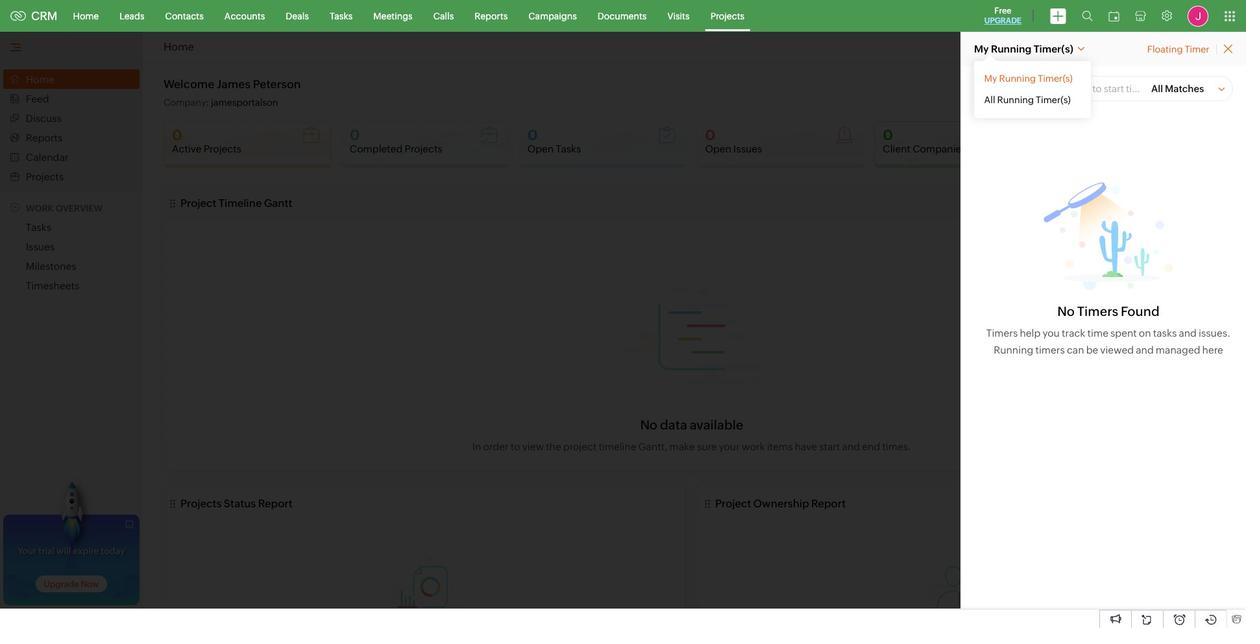 Task type: locate. For each thing, give the bounding box(es) containing it.
projects
[[711, 11, 745, 21]]

free
[[995, 6, 1012, 16]]

contacts link
[[155, 0, 214, 31]]

meetings
[[373, 11, 413, 21]]

contacts
[[165, 11, 204, 21]]

profile element
[[1180, 0, 1217, 31]]

crm
[[31, 9, 58, 23]]

leads
[[120, 11, 145, 21]]

calls link
[[423, 0, 464, 31]]

deals
[[286, 11, 309, 21]]

tasks link
[[319, 0, 363, 31]]

calendar image
[[1109, 11, 1120, 21]]



Task type: vqa. For each thing, say whether or not it's contained in the screenshot.
'Icon_Profile'
no



Task type: describe. For each thing, give the bounding box(es) containing it.
calls
[[433, 11, 454, 21]]

free upgrade
[[985, 6, 1022, 25]]

home link
[[63, 0, 109, 31]]

crm link
[[10, 9, 58, 23]]

profile image
[[1188, 6, 1209, 26]]

visits
[[668, 11, 690, 21]]

projects link
[[700, 0, 755, 31]]

create menu image
[[1050, 8, 1067, 24]]

tasks
[[330, 11, 353, 21]]

reports link
[[464, 0, 518, 31]]

meetings link
[[363, 0, 423, 31]]

campaigns
[[529, 11, 577, 21]]

deals link
[[275, 0, 319, 31]]

leads link
[[109, 0, 155, 31]]

documents link
[[587, 0, 657, 31]]

accounts
[[225, 11, 265, 21]]

accounts link
[[214, 0, 275, 31]]

search image
[[1082, 10, 1093, 21]]

create menu element
[[1043, 0, 1074, 31]]

upgrade
[[985, 16, 1022, 25]]

search element
[[1074, 0, 1101, 32]]

home
[[73, 11, 99, 21]]

visits link
[[657, 0, 700, 31]]

reports
[[475, 11, 508, 21]]

campaigns link
[[518, 0, 587, 31]]

documents
[[598, 11, 647, 21]]



